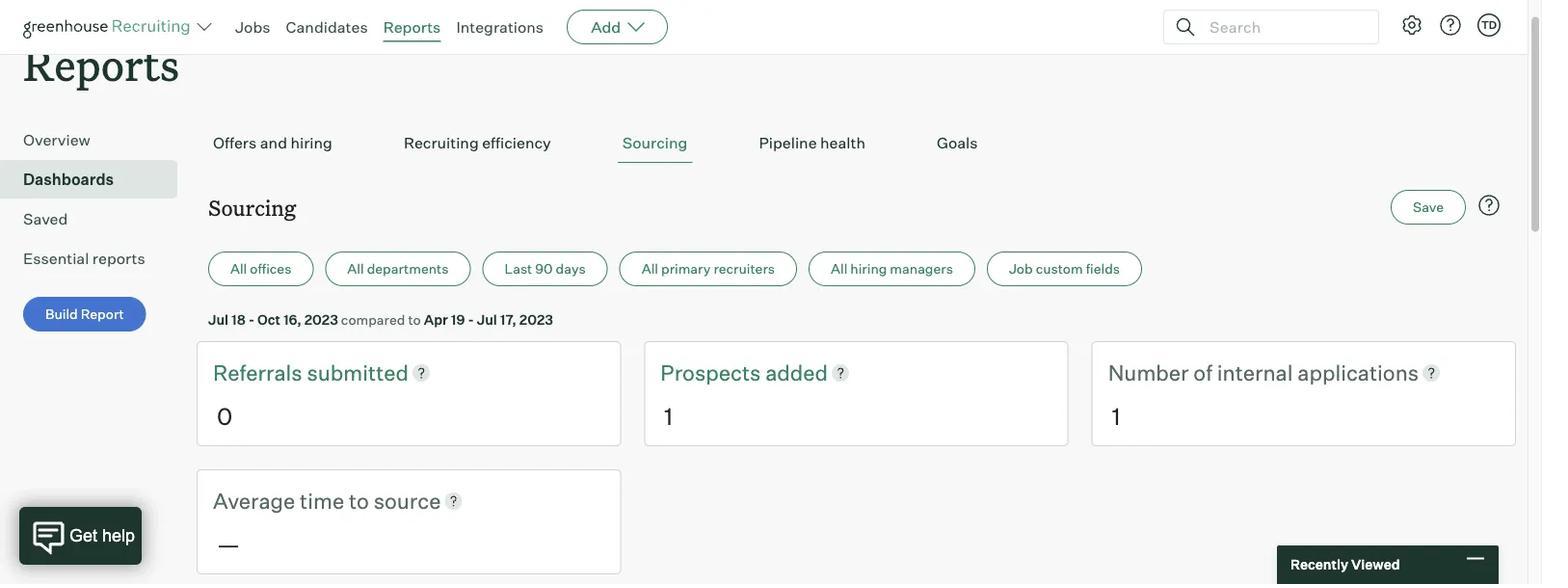 Task type: describe. For each thing, give the bounding box(es) containing it.
all departments
[[347, 261, 449, 277]]

offers and hiring
[[213, 133, 333, 153]]

oct
[[257, 311, 281, 328]]

jobs link
[[235, 17, 270, 37]]

Search text field
[[1205, 13, 1361, 41]]

recently viewed
[[1291, 556, 1401, 573]]

number of internal
[[1109, 359, 1298, 386]]

viewed
[[1352, 556, 1401, 573]]

reports
[[92, 249, 145, 268]]

2 - from the left
[[468, 311, 474, 328]]

prospects link
[[661, 358, 766, 388]]

applications
[[1298, 359, 1419, 386]]

0
[[217, 402, 233, 431]]

essential
[[23, 249, 89, 268]]

recruiting efficiency button
[[399, 124, 556, 163]]

sourcing inside button
[[623, 133, 688, 153]]

all for all departments
[[347, 261, 364, 277]]

jul 18 - oct 16, 2023 compared to apr 19 - jul 17, 2023
[[208, 311, 553, 328]]

and
[[260, 133, 287, 153]]

hiring inside button
[[851, 261, 887, 277]]

1 1 from the left
[[665, 402, 673, 431]]

offers and hiring button
[[208, 124, 337, 163]]

td button
[[1478, 13, 1501, 37]]

all primary recruiters
[[642, 261, 775, 277]]

candidates link
[[286, 17, 368, 37]]

number
[[1109, 359, 1189, 386]]

apr
[[424, 311, 448, 328]]

1 - from the left
[[249, 311, 255, 328]]

essential reports link
[[23, 247, 170, 270]]

all hiring managers button
[[809, 252, 976, 287]]

td button
[[1474, 10, 1505, 40]]

recruiting
[[404, 133, 479, 153]]

report
[[81, 306, 124, 323]]

added
[[766, 359, 828, 386]]

all for all offices
[[230, 261, 247, 277]]

—
[[217, 530, 240, 559]]

offers
[[213, 133, 257, 153]]

0 horizontal spatial reports
[[23, 36, 179, 93]]

configure image
[[1401, 13, 1424, 37]]

days
[[556, 261, 586, 277]]

pipeline
[[759, 133, 817, 153]]

fields
[[1086, 261, 1120, 277]]

job custom fields button
[[987, 252, 1143, 287]]

recruiting efficiency
[[404, 133, 551, 153]]

2 1 from the left
[[1112, 402, 1121, 431]]

custom
[[1036, 261, 1084, 277]]

save button
[[1391, 190, 1467, 225]]

save
[[1414, 199, 1444, 216]]

saved
[[23, 209, 68, 229]]

primary
[[661, 261, 711, 277]]

last 90 days
[[505, 261, 586, 277]]

saved link
[[23, 207, 170, 231]]

all for all primary recruiters
[[642, 261, 659, 277]]

goals button
[[932, 124, 983, 163]]

faq image
[[1478, 194, 1501, 217]]

of
[[1194, 359, 1213, 386]]

build report button
[[23, 297, 146, 332]]

build report
[[45, 306, 124, 323]]

pipeline health
[[759, 133, 866, 153]]

add button
[[567, 10, 668, 44]]

last 90 days button
[[483, 252, 608, 287]]



Task type: vqa. For each thing, say whether or not it's contained in the screenshot.
Source at the bottom of page
yes



Task type: locate. For each thing, give the bounding box(es) containing it.
candidates
[[286, 17, 368, 37]]

1 horizontal spatial reports
[[383, 17, 441, 37]]

add
[[591, 17, 621, 37]]

4 all from the left
[[831, 261, 848, 277]]

all left departments
[[347, 261, 364, 277]]

build
[[45, 306, 78, 323]]

job custom fields
[[1009, 261, 1120, 277]]

all left 'managers'
[[831, 261, 848, 277]]

1 down the number
[[1112, 402, 1121, 431]]

jul left 18
[[208, 311, 229, 328]]

all inside all primary recruiters button
[[642, 261, 659, 277]]

all primary recruiters button
[[620, 252, 797, 287]]

1 horizontal spatial 1
[[1112, 402, 1121, 431]]

16,
[[283, 311, 302, 328]]

dashboards link
[[23, 168, 170, 191]]

reports up overview link
[[23, 36, 179, 93]]

0 horizontal spatial 1
[[665, 402, 673, 431]]

all inside all departments button
[[347, 261, 364, 277]]

departments
[[367, 261, 449, 277]]

time
[[300, 487, 344, 514]]

1 horizontal spatial 2023
[[520, 311, 553, 328]]

1 horizontal spatial -
[[468, 311, 474, 328]]

1 horizontal spatial jul
[[477, 311, 497, 328]]

all left offices
[[230, 261, 247, 277]]

jul
[[208, 311, 229, 328], [477, 311, 497, 328]]

hiring left 'managers'
[[851, 261, 887, 277]]

recently
[[1291, 556, 1349, 573]]

source
[[374, 487, 441, 514]]

all inside all offices button
[[230, 261, 247, 277]]

1 horizontal spatial to
[[408, 311, 421, 328]]

submitted link
[[307, 358, 409, 388]]

1 vertical spatial hiring
[[851, 261, 887, 277]]

overview link
[[23, 128, 170, 152]]

3 all from the left
[[642, 261, 659, 277]]

greenhouse recruiting image
[[23, 15, 197, 39]]

average time to
[[213, 487, 374, 514]]

prospects
[[661, 359, 766, 386]]

reports right candidates link
[[383, 17, 441, 37]]

reports
[[383, 17, 441, 37], [23, 36, 179, 93]]

0 horizontal spatial hiring
[[291, 133, 333, 153]]

offices
[[250, 261, 292, 277]]

overview
[[23, 130, 90, 150]]

- right 18
[[249, 311, 255, 328]]

1 vertical spatial to
[[349, 487, 369, 514]]

0 horizontal spatial 2023
[[304, 311, 338, 328]]

referrals
[[213, 359, 307, 386]]

last
[[505, 261, 533, 277]]

efficiency
[[482, 133, 551, 153]]

sourcing
[[623, 133, 688, 153], [208, 193, 296, 221]]

2 jul from the left
[[477, 311, 497, 328]]

to left apr
[[408, 311, 421, 328]]

recruiters
[[714, 261, 775, 277]]

jul left 17,
[[477, 311, 497, 328]]

to right time
[[349, 487, 369, 514]]

0 horizontal spatial jul
[[208, 311, 229, 328]]

integrations
[[456, 17, 544, 37]]

goals
[[937, 133, 978, 153]]

1 2023 from the left
[[304, 311, 338, 328]]

1
[[665, 402, 673, 431], [1112, 402, 1121, 431]]

tab list
[[208, 124, 1505, 163]]

compared
[[341, 311, 405, 328]]

- right 19
[[468, 311, 474, 328]]

0 vertical spatial to
[[408, 311, 421, 328]]

all hiring managers
[[831, 261, 954, 277]]

tab list containing offers and hiring
[[208, 124, 1505, 163]]

1 all from the left
[[230, 261, 247, 277]]

-
[[249, 311, 255, 328], [468, 311, 474, 328]]

submitted
[[307, 359, 409, 386]]

average
[[213, 487, 295, 514]]

1 horizontal spatial hiring
[[851, 261, 887, 277]]

essential reports
[[23, 249, 145, 268]]

18
[[231, 311, 246, 328]]

managers
[[890, 261, 954, 277]]

2 all from the left
[[347, 261, 364, 277]]

2023
[[304, 311, 338, 328], [520, 311, 553, 328]]

90
[[535, 261, 553, 277]]

0 vertical spatial hiring
[[291, 133, 333, 153]]

health
[[821, 133, 866, 153]]

job
[[1009, 261, 1033, 277]]

all for all hiring managers
[[831, 261, 848, 277]]

0 horizontal spatial to
[[349, 487, 369, 514]]

1 jul from the left
[[208, 311, 229, 328]]

0 vertical spatial sourcing
[[623, 133, 688, 153]]

2023 right 17,
[[520, 311, 553, 328]]

td
[[1482, 18, 1498, 31]]

1 down prospects link
[[665, 402, 673, 431]]

all offices button
[[208, 252, 314, 287]]

1 vertical spatial sourcing
[[208, 193, 296, 221]]

17,
[[500, 311, 517, 328]]

0 horizontal spatial sourcing
[[208, 193, 296, 221]]

19
[[451, 311, 465, 328]]

2 2023 from the left
[[520, 311, 553, 328]]

1 horizontal spatial sourcing
[[623, 133, 688, 153]]

hiring right the and
[[291, 133, 333, 153]]

0 horizontal spatial -
[[249, 311, 255, 328]]

all
[[230, 261, 247, 277], [347, 261, 364, 277], [642, 261, 659, 277], [831, 261, 848, 277]]

dashboards
[[23, 170, 114, 189]]

integrations link
[[456, 17, 544, 37]]

referrals link
[[213, 358, 307, 388]]

all offices
[[230, 261, 292, 277]]

all inside all hiring managers button
[[831, 261, 848, 277]]

hiring inside button
[[291, 133, 333, 153]]

added link
[[766, 358, 828, 388]]

2023 right 16,
[[304, 311, 338, 328]]

internal
[[1218, 359, 1294, 386]]

all departments button
[[325, 252, 471, 287]]

jobs
[[235, 17, 270, 37]]

hiring
[[291, 133, 333, 153], [851, 261, 887, 277]]

sourcing button
[[618, 124, 693, 163]]

pipeline health button
[[754, 124, 871, 163]]

reports link
[[383, 17, 441, 37]]

to
[[408, 311, 421, 328], [349, 487, 369, 514]]

all left primary
[[642, 261, 659, 277]]



